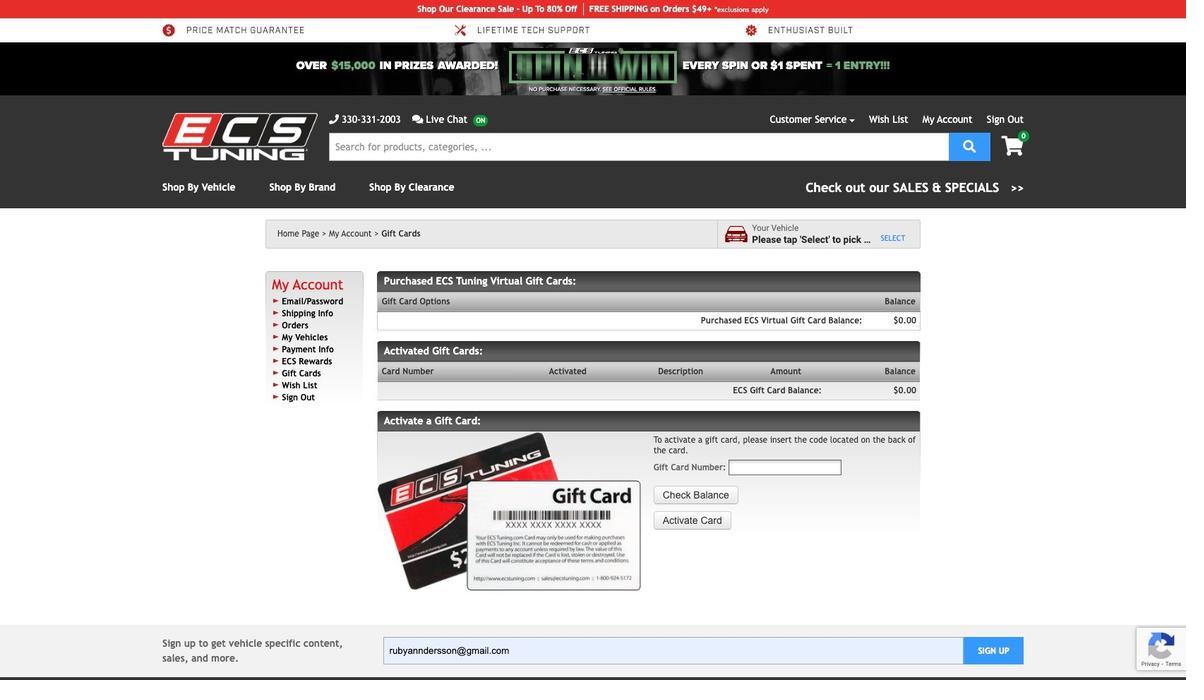 Task type: vqa. For each thing, say whether or not it's contained in the screenshot.
2nd Purchase from the bottom
no



Task type: describe. For each thing, give the bounding box(es) containing it.
search image
[[964, 140, 977, 152]]

ecs tuning 'spin to win' contest logo image
[[509, 48, 678, 83]]

shopping cart image
[[1002, 136, 1024, 156]]

ecs tuning image
[[163, 113, 318, 160]]

phone image
[[329, 114, 339, 124]]



Task type: locate. For each thing, give the bounding box(es) containing it.
Email email field
[[383, 638, 965, 665]]

Search text field
[[329, 133, 950, 161]]

comments image
[[412, 114, 424, 124]]

None text field
[[729, 460, 842, 475]]



